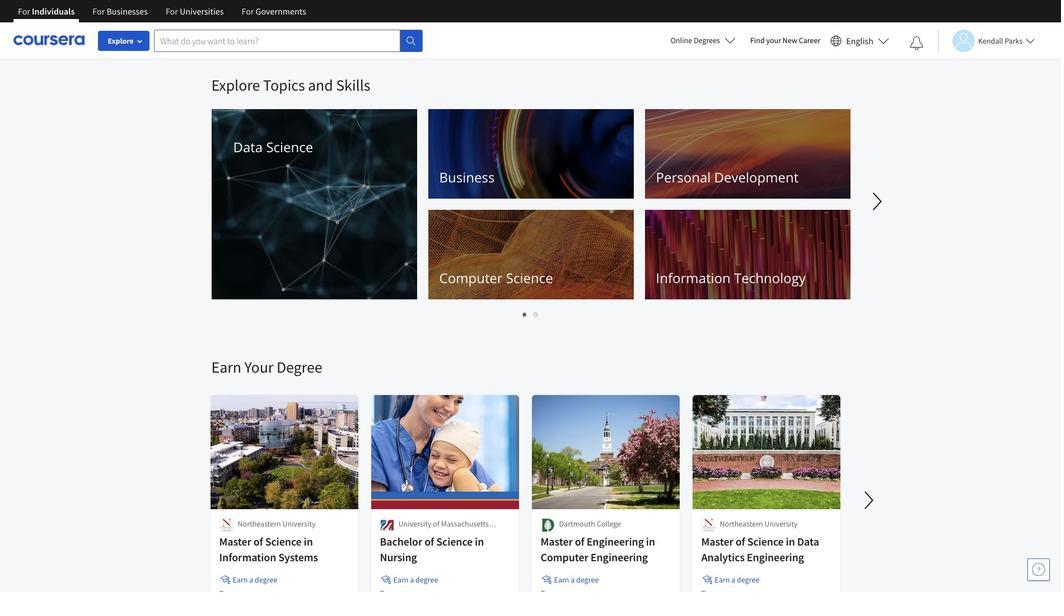 Task type: describe. For each thing, give the bounding box(es) containing it.
kendall
[[979, 36, 1004, 46]]

personal development
[[656, 168, 799, 187]]

for businesses
[[93, 6, 148, 17]]

data science link
[[212, 109, 417, 300]]

degree for data
[[737, 575, 760, 585]]

english button
[[827, 22, 894, 59]]

business image
[[428, 109, 634, 199]]

english
[[847, 35, 874, 46]]

show notifications image
[[910, 36, 924, 50]]

your
[[767, 35, 782, 45]]

information inside "master of science in information systems"
[[219, 551, 276, 565]]

master of science in information systems
[[219, 535, 318, 565]]

in for master of engineering in computer engineering
[[646, 535, 656, 549]]

governments
[[256, 6, 306, 17]]

business
[[440, 168, 495, 187]]

personal development image
[[645, 109, 851, 199]]

massachusetts
[[441, 519, 489, 529]]

business link
[[428, 109, 634, 199]]

find your new career link
[[745, 34, 827, 48]]

information inside explore topics and skills carousel 'element'
[[656, 269, 731, 287]]

career
[[799, 35, 821, 45]]

kendall parks button
[[938, 29, 1036, 52]]

earn a degree for data
[[715, 575, 760, 585]]

banner navigation
[[9, 0, 315, 22]]

northeastern university image for master of science in data analytics engineering
[[702, 519, 716, 533]]

university of massachusetts global image
[[380, 519, 394, 533]]

dartmouth
[[559, 519, 596, 529]]

list inside explore topics and skills carousel 'element'
[[212, 308, 850, 321]]

northeastern for analytics
[[720, 519, 764, 529]]

individuals
[[32, 6, 75, 17]]

data inside the master of science in data analytics engineering
[[798, 535, 820, 549]]

analytics
[[702, 551, 745, 565]]

online
[[671, 35, 693, 45]]

of for bachelor of science in nursing
[[425, 535, 434, 549]]

2 button
[[531, 308, 542, 321]]

of for university of massachusetts global
[[433, 519, 440, 529]]

1 button
[[520, 308, 531, 321]]

for universities
[[166, 6, 224, 17]]

global
[[399, 531, 420, 541]]

earn for master of science in information systems
[[233, 575, 248, 585]]

science for bachelor of science in nursing
[[437, 535, 473, 549]]

for for businesses
[[93, 6, 105, 17]]

data inside data science link
[[233, 138, 263, 156]]

1
[[523, 309, 527, 320]]

earn your degree carousel element
[[206, 324, 1062, 593]]

for governments
[[242, 6, 306, 17]]

computer inside master of engineering in computer engineering
[[541, 551, 589, 565]]

degree
[[277, 357, 322, 378]]

data science image
[[212, 109, 417, 300]]

earn a degree for nursing
[[394, 575, 438, 585]]

university for master of science in data analytics engineering
[[765, 519, 798, 529]]

a for bachelor of science in nursing
[[410, 575, 414, 585]]

of for master of science in information systems
[[254, 535, 263, 549]]

master for master of science in information systems
[[219, 535, 251, 549]]

technology
[[735, 269, 806, 287]]

skills
[[336, 75, 371, 95]]

master for master of engineering in computer engineering
[[541, 535, 573, 549]]

earn a degree for computer
[[554, 575, 599, 585]]



Task type: vqa. For each thing, say whether or not it's contained in the screenshot.


Task type: locate. For each thing, give the bounding box(es) containing it.
find your new career
[[751, 35, 821, 45]]

help center image
[[1033, 564, 1046, 577]]

a for master of science in data analytics engineering
[[732, 575, 736, 585]]

1 horizontal spatial explore
[[212, 75, 260, 95]]

1 northeastern university from the left
[[238, 519, 316, 529]]

3 master from the left
[[702, 535, 734, 549]]

dartmouth college image
[[541, 519, 555, 533]]

and
[[308, 75, 333, 95]]

science
[[266, 138, 313, 156], [506, 269, 553, 287], [265, 535, 302, 549], [437, 535, 473, 549], [748, 535, 784, 549]]

master inside master of engineering in computer engineering
[[541, 535, 573, 549]]

northeastern university for analytics
[[720, 519, 798, 529]]

northeastern up "master of science in information systems"
[[238, 519, 281, 529]]

master of engineering in computer engineering
[[541, 535, 656, 565]]

2 university from the left
[[399, 519, 432, 529]]

for for governments
[[242, 6, 254, 17]]

northeastern university image up analytics on the right of page
[[702, 519, 716, 533]]

for for universities
[[166, 6, 178, 17]]

1 master from the left
[[219, 535, 251, 549]]

3 degree from the left
[[577, 575, 599, 585]]

master inside "master of science in information systems"
[[219, 535, 251, 549]]

1 degree from the left
[[255, 575, 278, 585]]

bachelor of science in nursing
[[380, 535, 484, 565]]

0 vertical spatial computer
[[440, 269, 503, 287]]

of
[[433, 519, 440, 529], [254, 535, 263, 549], [425, 535, 434, 549], [575, 535, 585, 549], [736, 535, 746, 549]]

science inside bachelor of science in nursing
[[437, 535, 473, 549]]

northeastern university image up "master of science in information systems"
[[219, 519, 233, 533]]

1 a from the left
[[249, 575, 253, 585]]

0 horizontal spatial northeastern university image
[[219, 519, 233, 533]]

topics
[[263, 75, 305, 95]]

in for master of science in information systems
[[304, 535, 313, 549]]

earn down master of engineering in computer engineering
[[554, 575, 569, 585]]

engineering
[[587, 535, 644, 549], [591, 551, 648, 565], [747, 551, 805, 565]]

0 vertical spatial data
[[233, 138, 263, 156]]

1 horizontal spatial information
[[656, 269, 731, 287]]

explore left topics
[[212, 75, 260, 95]]

1 horizontal spatial northeastern university
[[720, 519, 798, 529]]

2 master from the left
[[541, 535, 573, 549]]

for for individuals
[[18, 6, 30, 17]]

online degrees
[[671, 35, 720, 45]]

earn left your
[[212, 357, 241, 378]]

degree down bachelor of science in nursing
[[416, 575, 438, 585]]

computer
[[440, 269, 503, 287], [541, 551, 589, 565]]

find
[[751, 35, 765, 45]]

0 horizontal spatial information
[[219, 551, 276, 565]]

new
[[783, 35, 798, 45]]

list containing 1
[[212, 308, 850, 321]]

of inside the master of science in data analytics engineering
[[736, 535, 746, 549]]

in inside "master of science in information systems"
[[304, 535, 313, 549]]

3 a from the left
[[571, 575, 575, 585]]

systems
[[279, 551, 318, 565]]

development
[[715, 168, 799, 187]]

master
[[219, 535, 251, 549], [541, 535, 573, 549], [702, 535, 734, 549]]

a down analytics on the right of page
[[732, 575, 736, 585]]

master of science in data analytics engineering
[[702, 535, 820, 565]]

a down master of engineering in computer engineering
[[571, 575, 575, 585]]

explore for explore
[[108, 36, 134, 46]]

2 degree from the left
[[416, 575, 438, 585]]

0 horizontal spatial northeastern
[[238, 519, 281, 529]]

1 horizontal spatial northeastern university image
[[702, 519, 716, 533]]

3 earn a degree from the left
[[554, 575, 599, 585]]

None search field
[[154, 29, 423, 52]]

science for master of science in data analytics engineering
[[748, 535, 784, 549]]

earn a degree down "master of science in information systems"
[[233, 575, 278, 585]]

degree for information
[[255, 575, 278, 585]]

for left businesses
[[93, 6, 105, 17]]

explore
[[108, 36, 134, 46], [212, 75, 260, 95]]

computer science
[[440, 269, 553, 287]]

universities
[[180, 6, 224, 17]]

university inside university of massachusetts global
[[399, 519, 432, 529]]

1 for from the left
[[18, 6, 30, 17]]

1 vertical spatial information
[[219, 551, 276, 565]]

data science
[[233, 138, 313, 156]]

university
[[283, 519, 316, 529], [399, 519, 432, 529], [765, 519, 798, 529]]

2 horizontal spatial master
[[702, 535, 734, 549]]

2 in from the left
[[475, 535, 484, 549]]

next slide image
[[864, 188, 891, 215]]

0 vertical spatial information
[[656, 269, 731, 287]]

university of massachusetts global
[[399, 519, 489, 541]]

university up the master of science in data analytics engineering
[[765, 519, 798, 529]]

northeastern university up the master of science in data analytics engineering
[[720, 519, 798, 529]]

college
[[597, 519, 621, 529]]

1 horizontal spatial data
[[798, 535, 820, 549]]

4 earn a degree from the left
[[715, 575, 760, 585]]

earn a degree
[[233, 575, 278, 585], [394, 575, 438, 585], [554, 575, 599, 585], [715, 575, 760, 585]]

1 in from the left
[[304, 535, 313, 549]]

university up global
[[399, 519, 432, 529]]

northeastern university
[[238, 519, 316, 529], [720, 519, 798, 529]]

earn for bachelor of science in nursing
[[394, 575, 409, 585]]

earn a degree down analytics on the right of page
[[715, 575, 760, 585]]

explore inside 'element'
[[212, 75, 260, 95]]

parks
[[1005, 36, 1023, 46]]

your
[[245, 357, 274, 378]]

engineering inside the master of science in data analytics engineering
[[747, 551, 805, 565]]

0 horizontal spatial data
[[233, 138, 263, 156]]

science for master of science in information systems
[[265, 535, 302, 549]]

of inside "master of science in information systems"
[[254, 535, 263, 549]]

degree down master of engineering in computer engineering
[[577, 575, 599, 585]]

earn a degree down the nursing
[[394, 575, 438, 585]]

What do you want to learn? text field
[[154, 29, 401, 52]]

for individuals
[[18, 6, 75, 17]]

a for master of engineering in computer engineering
[[571, 575, 575, 585]]

information
[[656, 269, 731, 287], [219, 551, 276, 565]]

explore topics and skills
[[212, 75, 371, 95]]

degree down the master of science in data analytics engineering
[[737, 575, 760, 585]]

explore down for businesses
[[108, 36, 134, 46]]

1 northeastern from the left
[[238, 519, 281, 529]]

of inside bachelor of science in nursing
[[425, 535, 434, 549]]

northeastern university image for master of science in information systems
[[219, 519, 233, 533]]

2 northeastern university image from the left
[[702, 519, 716, 533]]

for left universities
[[166, 6, 178, 17]]

for left individuals
[[18, 6, 30, 17]]

online degrees button
[[662, 28, 745, 53]]

computer science link
[[428, 210, 634, 300]]

0 horizontal spatial northeastern university
[[238, 519, 316, 529]]

northeastern university image
[[219, 519, 233, 533], [702, 519, 716, 533]]

information technology link
[[645, 210, 851, 300]]

earn down "master of science in information systems"
[[233, 575, 248, 585]]

4 for from the left
[[242, 6, 254, 17]]

university up systems
[[283, 519, 316, 529]]

master inside the master of science in data analytics engineering
[[702, 535, 734, 549]]

4 in from the left
[[786, 535, 795, 549]]

science inside "master of science in information systems"
[[265, 535, 302, 549]]

nursing
[[380, 551, 417, 565]]

data
[[233, 138, 263, 156], [798, 535, 820, 549]]

earn down analytics on the right of page
[[715, 575, 730, 585]]

explore button
[[98, 31, 150, 51]]

a down "master of science in information systems"
[[249, 575, 253, 585]]

earn
[[212, 357, 241, 378], [233, 575, 248, 585], [394, 575, 409, 585], [554, 575, 569, 585], [715, 575, 730, 585]]

1 vertical spatial data
[[798, 535, 820, 549]]

in
[[304, 535, 313, 549], [475, 535, 484, 549], [646, 535, 656, 549], [786, 535, 795, 549]]

degree down "master of science in information systems"
[[255, 575, 278, 585]]

list
[[212, 308, 850, 321]]

computer inside explore topics and skills carousel 'element'
[[440, 269, 503, 287]]

explore topics and skills carousel element
[[206, 59, 1062, 324]]

degree for nursing
[[416, 575, 438, 585]]

3 for from the left
[[166, 6, 178, 17]]

1 earn a degree from the left
[[233, 575, 278, 585]]

explore for explore topics and skills
[[212, 75, 260, 95]]

northeastern for systems
[[238, 519, 281, 529]]

dartmouth college
[[559, 519, 621, 529]]

northeastern up the master of science in data analytics engineering
[[720, 519, 764, 529]]

for
[[18, 6, 30, 17], [93, 6, 105, 17], [166, 6, 178, 17], [242, 6, 254, 17]]

0 horizontal spatial computer
[[440, 269, 503, 287]]

1 horizontal spatial master
[[541, 535, 573, 549]]

in inside master of engineering in computer engineering
[[646, 535, 656, 549]]

1 horizontal spatial northeastern
[[720, 519, 764, 529]]

2
[[534, 309, 539, 320]]

coursera image
[[13, 32, 85, 49]]

degree
[[255, 575, 278, 585], [416, 575, 438, 585], [577, 575, 599, 585], [737, 575, 760, 585]]

1 horizontal spatial computer
[[541, 551, 589, 565]]

in inside the master of science in data analytics engineering
[[786, 535, 795, 549]]

a for master of science in information systems
[[249, 575, 253, 585]]

1 vertical spatial explore
[[212, 75, 260, 95]]

a
[[249, 575, 253, 585], [410, 575, 414, 585], [571, 575, 575, 585], [732, 575, 736, 585]]

information technology image
[[645, 210, 851, 300]]

1 university from the left
[[283, 519, 316, 529]]

2 northeastern university from the left
[[720, 519, 798, 529]]

computer science image
[[428, 210, 634, 300]]

0 vertical spatial explore
[[108, 36, 134, 46]]

2 horizontal spatial university
[[765, 519, 798, 529]]

0 horizontal spatial university
[[283, 519, 316, 529]]

next slide image
[[856, 487, 883, 514]]

1 northeastern university image from the left
[[219, 519, 233, 533]]

0 horizontal spatial explore
[[108, 36, 134, 46]]

in inside bachelor of science in nursing
[[475, 535, 484, 549]]

2 northeastern from the left
[[720, 519, 764, 529]]

northeastern
[[238, 519, 281, 529], [720, 519, 764, 529]]

master for master of science in data analytics engineering
[[702, 535, 734, 549]]

a down the nursing
[[410, 575, 414, 585]]

0 horizontal spatial master
[[219, 535, 251, 549]]

earn your degree
[[212, 357, 322, 378]]

4 a from the left
[[732, 575, 736, 585]]

kendall parks
[[979, 36, 1023, 46]]

of for master of science in data analytics engineering
[[736, 535, 746, 549]]

in for master of science in data analytics engineering
[[786, 535, 795, 549]]

3 university from the left
[[765, 519, 798, 529]]

science inside the master of science in data analytics engineering
[[748, 535, 784, 549]]

2 a from the left
[[410, 575, 414, 585]]

degree for computer
[[577, 575, 599, 585]]

businesses
[[107, 6, 148, 17]]

for left governments
[[242, 6, 254, 17]]

northeastern university for systems
[[238, 519, 316, 529]]

university for master of science in information systems
[[283, 519, 316, 529]]

1 horizontal spatial university
[[399, 519, 432, 529]]

2 earn a degree from the left
[[394, 575, 438, 585]]

bachelor
[[380, 535, 423, 549]]

of inside university of massachusetts global
[[433, 519, 440, 529]]

4 degree from the left
[[737, 575, 760, 585]]

in for bachelor of science in nursing
[[475, 535, 484, 549]]

of for master of engineering in computer engineering
[[575, 535, 585, 549]]

earn a degree down master of engineering in computer engineering
[[554, 575, 599, 585]]

3 in from the left
[[646, 535, 656, 549]]

2 for from the left
[[93, 6, 105, 17]]

of inside master of engineering in computer engineering
[[575, 535, 585, 549]]

earn for master of science in data analytics engineering
[[715, 575, 730, 585]]

earn for master of engineering in computer engineering
[[554, 575, 569, 585]]

degrees
[[694, 35, 720, 45]]

earn a degree for information
[[233, 575, 278, 585]]

personal development link
[[645, 109, 851, 199]]

earn down the nursing
[[394, 575, 409, 585]]

information technology
[[656, 269, 806, 287]]

personal
[[656, 168, 711, 187]]

northeastern university up "master of science in information systems"
[[238, 519, 316, 529]]

explore inside popup button
[[108, 36, 134, 46]]

1 vertical spatial computer
[[541, 551, 589, 565]]



